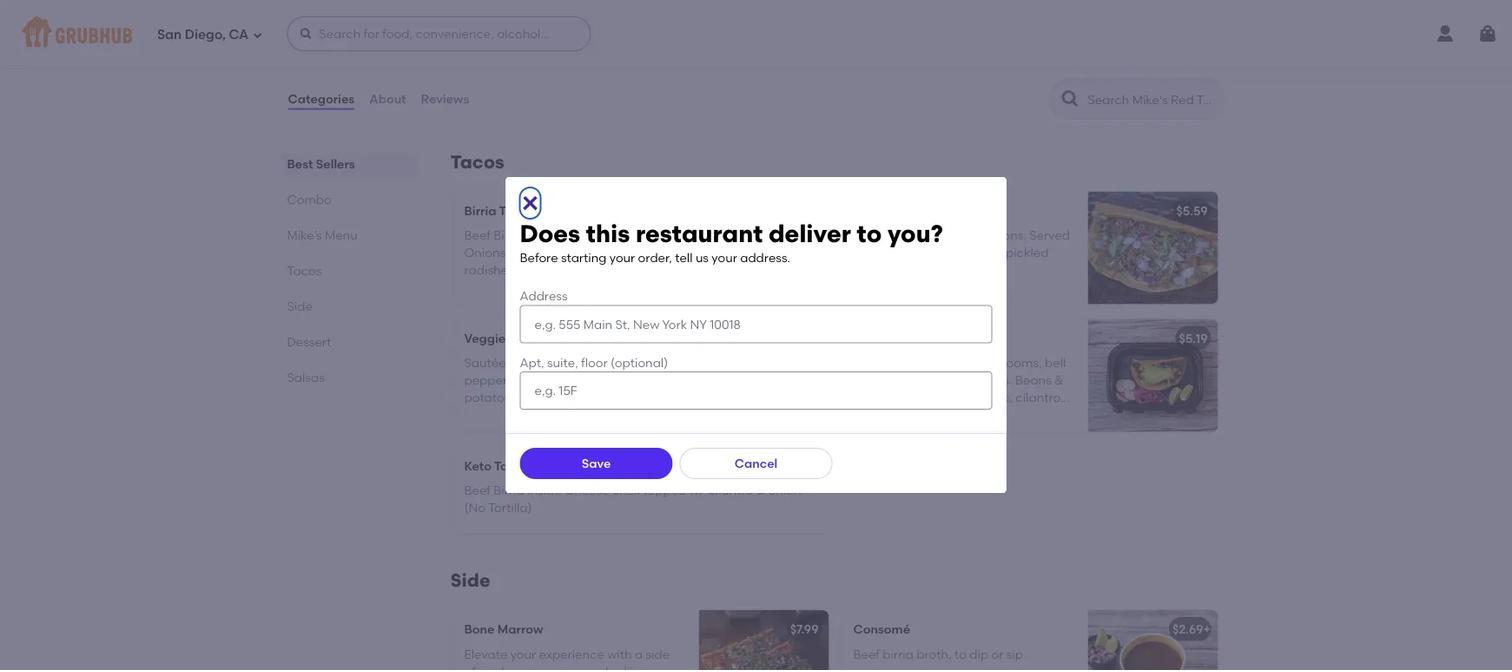 Task type: vqa. For each thing, say whether or not it's contained in the screenshot.
Side in the tab
yes



Task type: describe. For each thing, give the bounding box(es) containing it.
$2.69
[[1173, 623, 1203, 637]]

elevate
[[464, 647, 508, 662]]

Search Mike's Red Tacos search field
[[1086, 91, 1219, 108]]

reviews
[[421, 92, 469, 106]]

elevate your experience with a side of our bone marrow cooked in ou
[[464, 647, 670, 671]]

veggie for veggie taco
[[853, 331, 895, 346]]

marrow
[[534, 665, 580, 671]]

save
[[582, 456, 611, 471]]

side inside side tab
[[287, 299, 313, 314]]

+
[[1203, 623, 1211, 637]]

birria
[[883, 647, 914, 662]]

keto
[[464, 458, 492, 473]]

best sellers tab
[[287, 155, 409, 173]]

tacos tab
[[287, 261, 409, 280]]

beef for beef birria, cilantro & onions. served w/ side of salsa, radishes, pickled onions, & lime.
[[853, 228, 880, 242]]

san
[[157, 27, 182, 43]]

beef birria inside cheese shell topped w/ cilantro & onion. (no tortilla)
[[464, 483, 804, 515]]

mushrooms, for beans,
[[581, 355, 653, 370]]

bone
[[501, 665, 531, 671]]

bell for beans,
[[656, 355, 677, 370]]

categories
[[288, 92, 355, 106]]

peppers. for w/
[[961, 373, 1012, 388]]

deliver
[[769, 219, 851, 249]]

address.
[[740, 251, 790, 265]]

in
[[630, 665, 640, 671]]

mike's menu
[[287, 228, 358, 242]]

apt,
[[520, 355, 544, 370]]

cheese.
[[536, 391, 581, 405]]

us
[[696, 251, 709, 265]]

onions inside sautéed portobello mushrooms, bell peppers, poblano peppers. beans, potatoes, & cheese. topped w/ guac, cilantro & onions
[[561, 408, 600, 423]]

restaurant
[[636, 219, 763, 249]]

bone
[[464, 623, 495, 637]]

does this restaurant deliver to you? before starting your order, tell us your address.
[[520, 219, 943, 265]]

$5.19
[[1179, 331, 1208, 346]]

(no
[[464, 501, 486, 515]]

beans
[[1015, 373, 1052, 388]]

w/ inside sautéed portobello mushrooms, bell peppers, poblano peppers. beans, potatoes, & cheese. topped w/ guac, cilantro & onions
[[631, 391, 647, 405]]

best
[[287, 156, 313, 171]]

1 horizontal spatial your
[[610, 251, 635, 265]]

& right beans
[[1055, 373, 1064, 388]]

tell
[[675, 251, 693, 265]]

& left cheese. on the bottom
[[523, 391, 533, 405]]

$2.69 +
[[1173, 623, 1211, 637]]

before
[[520, 251, 558, 265]]

search icon image
[[1060, 89, 1081, 109]]

about button
[[368, 68, 407, 130]]

combo
[[287, 192, 332, 207]]

consomé
[[853, 623, 910, 637]]

beef for beef birria inside cheese shell topped w/ cilantro & onion. (no tortilla)
[[464, 483, 491, 498]]

about
[[369, 92, 406, 106]]

topped
[[643, 483, 686, 498]]

birria taco w/ cheese
[[464, 203, 596, 218]]

floor
[[581, 355, 608, 370]]

veggie taco
[[853, 331, 927, 346]]

of inside beef birria, cilantro & onions. served w/ side of salsa, radishes, pickled onions, & lime.
[[899, 245, 911, 260]]

birria taco image
[[1088, 191, 1218, 304]]

salsas tab
[[287, 368, 409, 387]]

consomé image
[[1088, 611, 1218, 671]]

ca
[[229, 27, 249, 43]]

w/ inside beef birria, cilantro & onions. served w/ side of salsa, radishes, pickled onions, & lime.
[[853, 245, 869, 260]]

& inside beef birria inside cheese shell topped w/ cilantro & onion. (no tortilla)
[[756, 483, 765, 498]]

side inside elevate your experience with a side of our bone marrow cooked in ou
[[646, 647, 670, 662]]

pickled for onions.
[[520, 263, 563, 278]]

inside
[[527, 483, 562, 498]]

or
[[992, 647, 1004, 662]]

bean
[[464, 13, 495, 28]]

diego,
[[185, 27, 226, 43]]

w/ up does
[[531, 203, 548, 218]]

taco for keto taco
[[494, 458, 523, 473]]

$7.49
[[789, 457, 818, 471]]

apt, suite, floor (optional)
[[520, 355, 668, 370]]

shell
[[612, 483, 640, 498]]

cheese,
[[530, 228, 578, 242]]

our
[[479, 665, 498, 671]]

(optional)
[[611, 355, 668, 370]]

bean & cheese burrito button
[[454, 1, 829, 114]]

side inside beef birria, cilantro & onions. served w/ side of salsa, radishes, pickled onions, & lime.
[[872, 245, 896, 260]]

beef birria, cilantro & onions. served w/ side of salsa, radishes, pickled onions, & lime.
[[853, 228, 1070, 278]]

0 horizontal spatial svg image
[[252, 30, 263, 40]]

does
[[520, 219, 580, 249]]

side tab
[[287, 297, 409, 315]]

starting
[[561, 251, 607, 265]]

& down "potatoes."
[[853, 408, 863, 423]]

main navigation navigation
[[0, 0, 1512, 68]]

save button
[[520, 448, 673, 479]]

dessert
[[287, 334, 331, 349]]

sellers
[[316, 156, 355, 171]]

$5.59
[[1176, 203, 1208, 218]]

cilantro inside beef birria, cilantro & onions. served w/ side of salsa, radishes, pickled onions, & lime.
[[920, 228, 967, 242]]

portobello for topped
[[906, 355, 967, 370]]

tortilla)
[[488, 501, 532, 515]]

cilantro inside beef birria inside cheese shell topped w/ cilantro & onion. (no tortilla)
[[708, 483, 753, 498]]

peppers. for topped
[[571, 373, 623, 388]]

radishes, for cheese,
[[464, 263, 517, 278]]

burrito
[[558, 13, 599, 28]]

& right this
[[632, 228, 641, 242]]

poblano for cheese.
[[519, 373, 569, 388]]

veggie taco image
[[1088, 319, 1218, 432]]

this
[[586, 219, 630, 249]]

sautéed for sautéed portobello mushrooms, bell peppers, poblano peppers. beans, potatoes, & cheese. topped w/ guac, cilantro & onions
[[464, 355, 514, 370]]

bell for beans
[[1045, 355, 1066, 370]]

dessert tab
[[287, 333, 409, 351]]

onions, for side
[[853, 263, 895, 278]]

topped inside sautéed portobello mushrooms, bell peppers, poblano peppers. beans & potatoes. topped w/ guac, cilantro & onions
[[912, 391, 957, 405]]

portobello for cheese.
[[517, 355, 578, 370]]

topped inside sautéed portobello mushrooms, bell peppers, poblano peppers. beans, potatoes, & cheese. topped w/ guac, cilantro & onions
[[584, 391, 629, 405]]

suite,
[[547, 355, 578, 370]]

cancel button
[[680, 448, 833, 479]]



Task type: locate. For each thing, give the bounding box(es) containing it.
1 onions, from the left
[[566, 263, 607, 278]]

0 vertical spatial onions.
[[982, 228, 1027, 242]]

beef for beef birria broth, to dip or sip
[[853, 647, 880, 662]]

beef left 'you?'
[[853, 228, 880, 242]]

tacos down mike's
[[287, 263, 322, 278]]

0 horizontal spatial peppers.
[[571, 373, 623, 388]]

w/ inside beef birria, cheese, cilantro & onions. served w/ side salsa, radishes, pickled onions, & lime.
[[555, 245, 571, 260]]

guac, inside sautéed portobello mushrooms, bell peppers, poblano peppers. beans, potatoes, & cheese. topped w/ guac, cilantro & onions
[[464, 408, 498, 423]]

2 onions, from the left
[[853, 263, 895, 278]]

1 horizontal spatial mushrooms,
[[970, 355, 1042, 370]]

salsa, inside beef birria, cheese, cilantro & onions. served w/ side salsa, radishes, pickled onions, & lime.
[[601, 245, 634, 260]]

0 horizontal spatial guac,
[[464, 408, 498, 423]]

radishes, left the "before"
[[464, 263, 517, 278]]

0 horizontal spatial topped
[[584, 391, 629, 405]]

sautéed up potatoes,
[[464, 355, 514, 370]]

peppers, for &
[[853, 373, 905, 388]]

0 vertical spatial served
[[1029, 228, 1070, 242]]

1 bell from the left
[[656, 355, 677, 370]]

taco for birria taco w/ cheese
[[499, 203, 528, 218]]

1 peppers. from the left
[[571, 373, 623, 388]]

cilantro
[[581, 228, 629, 242], [920, 228, 967, 242]]

1 horizontal spatial birria,
[[883, 228, 917, 242]]

2 bell from the left
[[1045, 355, 1066, 370]]

cheese left burrito
[[510, 13, 555, 28]]

radishes, inside beef birria, cheese, cilantro & onions. served w/ side salsa, radishes, pickled onions, & lime.
[[464, 263, 517, 278]]

1 vertical spatial guac,
[[464, 408, 498, 423]]

combo tab
[[287, 190, 409, 208]]

0 horizontal spatial peppers,
[[464, 373, 516, 388]]

cheese
[[510, 13, 555, 28], [551, 203, 596, 218], [560, 331, 605, 346], [565, 483, 609, 498]]

mushrooms, inside sautéed portobello mushrooms, bell peppers, poblano peppers. beans, potatoes, & cheese. topped w/ guac, cilantro & onions
[[581, 355, 653, 370]]

mushrooms, for beans
[[970, 355, 1042, 370]]

onions. inside beef birria, cilantro & onions. served w/ side of salsa, radishes, pickled onions, & lime.
[[982, 228, 1027, 242]]

1 horizontal spatial onions
[[865, 408, 904, 423]]

veggie taco w/ cheese image
[[699, 319, 829, 432]]

to inside does this restaurant deliver to you? before starting your order, tell us your address.
[[857, 219, 882, 249]]

peppers, inside sautéed portobello mushrooms, bell peppers, poblano peppers. beans & potatoes. topped w/ guac, cilantro & onions
[[853, 373, 905, 388]]

1 vertical spatial onions.
[[464, 245, 509, 260]]

0 vertical spatial guac,
[[979, 391, 1013, 405]]

keto taco
[[464, 458, 523, 473]]

2 birria, from the left
[[883, 228, 917, 242]]

1 vertical spatial side
[[450, 570, 490, 592]]

portobello down veggie taco w/ cheese
[[517, 355, 578, 370]]

radishes,
[[950, 245, 1003, 260], [464, 263, 517, 278]]

1 horizontal spatial sautéed
[[853, 355, 903, 370]]

onions down "potatoes."
[[865, 408, 904, 423]]

side inside beef birria, cheese, cilantro & onions. served w/ side salsa, radishes, pickled onions, & lime.
[[574, 245, 598, 260]]

best sellers
[[287, 156, 355, 171]]

side right deliver
[[872, 245, 896, 260]]

1 horizontal spatial portobello
[[906, 355, 967, 370]]

cheese for beef
[[565, 483, 609, 498]]

2 horizontal spatial cilantro
[[1016, 391, 1061, 405]]

1 horizontal spatial of
[[899, 245, 911, 260]]

1 mushrooms, from the left
[[581, 355, 653, 370]]

0 vertical spatial side
[[287, 299, 313, 314]]

side up dessert
[[287, 299, 313, 314]]

1 salsa, from the left
[[601, 245, 634, 260]]

0 horizontal spatial to
[[857, 219, 882, 249]]

onions, down this
[[566, 263, 607, 278]]

menu
[[325, 228, 358, 242]]

2 horizontal spatial your
[[712, 251, 737, 265]]

e,g. 555 Main St, New York NY 10018 search field
[[520, 305, 992, 344]]

topped down floor
[[584, 391, 629, 405]]

side up bone
[[450, 570, 490, 592]]

onions,
[[566, 263, 607, 278], [853, 263, 895, 278]]

salsa, inside beef birria, cilantro & onions. served w/ side of salsa, radishes, pickled onions, & lime.
[[914, 245, 947, 260]]

onions.
[[982, 228, 1027, 242], [464, 245, 509, 260]]

with
[[607, 647, 632, 662]]

0 horizontal spatial onions.
[[464, 245, 509, 260]]

pickled inside beef birria, cilantro & onions. served w/ side of salsa, radishes, pickled onions, & lime.
[[1006, 245, 1049, 260]]

1 vertical spatial served
[[512, 245, 552, 260]]

2 peppers. from the left
[[961, 373, 1012, 388]]

1 lime. from the left
[[622, 263, 650, 278]]

svg image
[[1477, 23, 1498, 44], [252, 30, 263, 40]]

experience
[[539, 647, 604, 662]]

bone marrow
[[464, 623, 543, 637]]

san diego, ca
[[157, 27, 249, 43]]

served
[[1029, 228, 1070, 242], [512, 245, 552, 260]]

2 onions from the left
[[865, 408, 904, 423]]

1 poblano from the left
[[519, 373, 569, 388]]

0 horizontal spatial salsa,
[[601, 245, 634, 260]]

of left our at left bottom
[[464, 665, 476, 671]]

1 horizontal spatial tacos
[[450, 151, 504, 173]]

svg image
[[299, 27, 313, 41], [520, 193, 541, 214]]

cheese down save button
[[565, 483, 609, 498]]

2 poblano from the left
[[908, 373, 958, 388]]

svg image up categories
[[299, 27, 313, 41]]

0 horizontal spatial of
[[464, 665, 476, 671]]

cilantro
[[1016, 391, 1061, 405], [501, 408, 546, 423], [708, 483, 753, 498]]

veggie up potatoes,
[[464, 331, 506, 346]]

broth,
[[917, 647, 952, 662]]

0 horizontal spatial portobello
[[517, 355, 578, 370]]

reviews button
[[420, 68, 470, 130]]

lime. inside beef birria, cheese, cilantro & onions. served w/ side salsa, radishes, pickled onions, & lime.
[[622, 263, 650, 278]]

bone marrow image
[[699, 611, 829, 671]]

1 vertical spatial pickled
[[520, 263, 563, 278]]

0 horizontal spatial onions,
[[566, 263, 607, 278]]

sautéed portobello mushrooms, bell peppers, poblano peppers. beans, potatoes, & cheese. topped w/ guac, cilantro & onions
[[464, 355, 677, 423]]

0 horizontal spatial veggie
[[464, 331, 506, 346]]

pickled
[[1006, 245, 1049, 260], [520, 263, 563, 278]]

portobello down the veggie taco
[[906, 355, 967, 370]]

1 horizontal spatial bell
[[1045, 355, 1066, 370]]

taco up "potatoes."
[[897, 331, 927, 346]]

1 horizontal spatial radishes,
[[950, 245, 1003, 260]]

topped
[[584, 391, 629, 405], [912, 391, 957, 405]]

1 horizontal spatial cilantro
[[708, 483, 753, 498]]

1 vertical spatial svg image
[[520, 193, 541, 214]]

birria, inside beef birria, cilantro & onions. served w/ side of salsa, radishes, pickled onions, & lime.
[[883, 228, 917, 242]]

sautéed for sautéed portobello mushrooms, bell peppers, poblano peppers. beans & potatoes. topped w/ guac, cilantro & onions
[[853, 355, 903, 370]]

birria, for cilantro
[[883, 228, 917, 242]]

0 vertical spatial radishes,
[[950, 245, 1003, 260]]

served inside beef birria, cheese, cilantro & onions. served w/ side salsa, radishes, pickled onions, & lime.
[[512, 245, 552, 260]]

sautéed inside sautéed portobello mushrooms, bell peppers, poblano peppers. beans, potatoes, & cheese. topped w/ guac, cilantro & onions
[[464, 355, 514, 370]]

salsa,
[[601, 245, 634, 260], [914, 245, 947, 260]]

veggie for veggie taco w/ cheese
[[464, 331, 506, 346]]

mushrooms,
[[581, 355, 653, 370], [970, 355, 1042, 370]]

1 birria, from the left
[[494, 228, 528, 242]]

birria taco w/ cheese image
[[699, 191, 829, 304]]

salsa, for side
[[601, 245, 634, 260]]

peppers.
[[571, 373, 623, 388], [961, 373, 1012, 388]]

1 horizontal spatial cilantro
[[920, 228, 967, 242]]

your down this
[[610, 251, 635, 265]]

peppers, up "potatoes."
[[853, 373, 905, 388]]

svg image up does
[[520, 193, 541, 214]]

0 horizontal spatial mushrooms,
[[581, 355, 653, 370]]

1 horizontal spatial onions,
[[853, 263, 895, 278]]

w/ inside beef birria inside cheese shell topped w/ cilantro & onion. (no tortilla)
[[689, 483, 705, 498]]

you?
[[888, 219, 943, 249]]

bell up beans,
[[656, 355, 677, 370]]

2 mushrooms, from the left
[[970, 355, 1042, 370]]

1 horizontal spatial to
[[955, 647, 967, 662]]

2 salsa, from the left
[[914, 245, 947, 260]]

1 horizontal spatial guac,
[[979, 391, 1013, 405]]

potatoes.
[[853, 391, 910, 405]]

1 horizontal spatial lime.
[[910, 263, 938, 278]]

cheese quesadilla image
[[1088, 1, 1218, 114]]

2 veggie from the left
[[853, 331, 895, 346]]

1 horizontal spatial topped
[[912, 391, 957, 405]]

your right us
[[712, 251, 737, 265]]

pickled for served
[[1006, 245, 1049, 260]]

radishes, for cilantro
[[950, 245, 1003, 260]]

1 horizontal spatial side
[[646, 647, 670, 662]]

1 onions from the left
[[561, 408, 600, 423]]

beef birria broth, to dip or sip
[[853, 647, 1023, 662]]

bean & cheese burrito
[[464, 13, 599, 28]]

poblano inside sautéed portobello mushrooms, bell peppers, poblano peppers. beans, potatoes, & cheese. topped w/ guac, cilantro & onions
[[519, 373, 569, 388]]

poblano for topped
[[908, 373, 958, 388]]

cheese up apt, suite, floor (optional)
[[560, 331, 605, 346]]

lime.
[[622, 263, 650, 278], [910, 263, 938, 278]]

side
[[287, 299, 313, 314], [450, 570, 490, 592]]

taco for veggie taco w/ cheese
[[508, 331, 537, 346]]

w/ right "potatoes."
[[960, 391, 976, 405]]

bell up beans
[[1045, 355, 1066, 370]]

lime. inside beef birria, cilantro & onions. served w/ side of salsa, radishes, pickled onions, & lime.
[[910, 263, 938, 278]]

$7.99
[[790, 623, 819, 637]]

1 vertical spatial tacos
[[287, 263, 322, 278]]

0 horizontal spatial birria,
[[494, 228, 528, 242]]

& right 'you?'
[[970, 228, 979, 242]]

portobello
[[517, 355, 578, 370], [906, 355, 967, 370]]

beans,
[[626, 373, 666, 388]]

1 vertical spatial of
[[464, 665, 476, 671]]

1 veggie from the left
[[464, 331, 506, 346]]

& left onion.
[[756, 483, 765, 498]]

2 sautéed from the left
[[853, 355, 903, 370]]

tacos down reviews button
[[450, 151, 504, 173]]

0 horizontal spatial sautéed
[[464, 355, 514, 370]]

cilantro down potatoes,
[[501, 408, 546, 423]]

&
[[498, 13, 507, 28], [632, 228, 641, 242], [970, 228, 979, 242], [610, 263, 620, 278], [898, 263, 907, 278], [1055, 373, 1064, 388], [523, 391, 533, 405], [549, 408, 558, 423], [853, 408, 863, 423], [756, 483, 765, 498]]

0 horizontal spatial side
[[574, 245, 598, 260]]

onions, for w/
[[566, 263, 607, 278]]

2 peppers, from the left
[[853, 373, 905, 388]]

onions. inside beef birria, cheese, cilantro & onions. served w/ side salsa, radishes, pickled onions, & lime.
[[464, 245, 509, 260]]

onions, inside beef birria, cheese, cilantro & onions. served w/ side salsa, radishes, pickled onions, & lime.
[[566, 263, 607, 278]]

taco up apt,
[[508, 331, 537, 346]]

cooked
[[583, 665, 627, 671]]

& right starting
[[610, 263, 620, 278]]

side
[[574, 245, 598, 260], [872, 245, 896, 260], [646, 647, 670, 662]]

0 horizontal spatial cilantro
[[581, 228, 629, 242]]

your up bone
[[510, 647, 536, 662]]

cheese for veggie
[[560, 331, 605, 346]]

1 cilantro from the left
[[581, 228, 629, 242]]

onions down cheese. on the bottom
[[561, 408, 600, 423]]

a
[[635, 647, 643, 662]]

peppers. inside sautéed portobello mushrooms, bell peppers, poblano peppers. beans & potatoes. topped w/ guac, cilantro & onions
[[961, 373, 1012, 388]]

0 horizontal spatial side
[[287, 299, 313, 314]]

lime. down 'you?'
[[910, 263, 938, 278]]

1 horizontal spatial peppers,
[[853, 373, 905, 388]]

mike's menu tab
[[287, 226, 409, 244]]

portobello inside sautéed portobello mushrooms, bell peppers, poblano peppers. beans, potatoes, & cheese. topped w/ guac, cilantro & onions
[[517, 355, 578, 370]]

peppers, up potatoes,
[[464, 373, 516, 388]]

onions
[[561, 408, 600, 423], [865, 408, 904, 423]]

to left dip
[[955, 647, 967, 662]]

svg image inside main navigation navigation
[[299, 27, 313, 41]]

your inside elevate your experience with a side of our bone marrow cooked in ou
[[510, 647, 536, 662]]

salsas
[[287, 370, 325, 385]]

veggie
[[464, 331, 506, 346], [853, 331, 895, 346]]

0 horizontal spatial lime.
[[622, 263, 650, 278]]

1 vertical spatial to
[[955, 647, 967, 662]]

bell
[[656, 355, 677, 370], [1045, 355, 1066, 370]]

birria inside beef birria inside cheese shell topped w/ cilantro & onion. (no tortilla)
[[494, 483, 524, 498]]

& right bean
[[498, 13, 507, 28]]

1 portobello from the left
[[517, 355, 578, 370]]

cilantro down beans
[[1016, 391, 1061, 405]]

veggie up "potatoes."
[[853, 331, 895, 346]]

portobello inside sautéed portobello mushrooms, bell peppers, poblano peppers. beans & potatoes. topped w/ guac, cilantro & onions
[[906, 355, 967, 370]]

sautéed portobello mushrooms, bell peppers, poblano peppers. beans & potatoes. topped w/ guac, cilantro & onions
[[853, 355, 1066, 423]]

taco up does
[[499, 203, 528, 218]]

0 horizontal spatial your
[[510, 647, 536, 662]]

peppers, for cilantro
[[464, 373, 516, 388]]

mushrooms, up beans,
[[581, 355, 653, 370]]

mike's
[[287, 228, 322, 242]]

cilantro down cancel button
[[708, 483, 753, 498]]

marrow
[[498, 623, 543, 637]]

& inside the bean & cheese burrito button
[[498, 13, 507, 28]]

cheese up cheese,
[[551, 203, 596, 218]]

1 horizontal spatial pickled
[[1006, 245, 1049, 260]]

tacos inside tacos tab
[[287, 263, 322, 278]]

onions, inside beef birria, cilantro & onions. served w/ side of salsa, radishes, pickled onions, & lime.
[[853, 263, 895, 278]]

lime. down this
[[622, 263, 650, 278]]

onions, down 'you?'
[[853, 263, 895, 278]]

bell inside sautéed portobello mushrooms, bell peppers, poblano peppers. beans, potatoes, & cheese. topped w/ guac, cilantro & onions
[[656, 355, 677, 370]]

0 vertical spatial pickled
[[1006, 245, 1049, 260]]

w/ right topped
[[689, 483, 705, 498]]

1 horizontal spatial served
[[1029, 228, 1070, 242]]

poblano inside sautéed portobello mushrooms, bell peppers, poblano peppers. beans & potatoes. topped w/ guac, cilantro & onions
[[908, 373, 958, 388]]

0 vertical spatial tacos
[[450, 151, 504, 173]]

dip
[[970, 647, 989, 662]]

your
[[610, 251, 635, 265], [712, 251, 737, 265], [510, 647, 536, 662]]

order,
[[638, 251, 672, 265]]

w/ down cheese,
[[555, 245, 571, 260]]

1 horizontal spatial svg image
[[520, 193, 541, 214]]

& down cheese. on the bottom
[[549, 408, 558, 423]]

2 lime. from the left
[[910, 263, 938, 278]]

cancel
[[735, 456, 778, 471]]

bell inside sautéed portobello mushrooms, bell peppers, poblano peppers. beans & potatoes. topped w/ guac, cilantro & onions
[[1045, 355, 1066, 370]]

0 horizontal spatial bell
[[656, 355, 677, 370]]

onions inside sautéed portobello mushrooms, bell peppers, poblano peppers. beans & potatoes. topped w/ guac, cilantro & onions
[[865, 408, 904, 423]]

w/ down beans,
[[631, 391, 647, 405]]

to
[[857, 219, 882, 249], [955, 647, 967, 662]]

beef inside beef birria inside cheese shell topped w/ cilantro & onion. (no tortilla)
[[464, 483, 491, 498]]

1 topped from the left
[[584, 391, 629, 405]]

peppers, inside sautéed portobello mushrooms, bell peppers, poblano peppers. beans, potatoes, & cheese. topped w/ guac, cilantro & onions
[[464, 373, 516, 388]]

w/ up "suite,"
[[540, 331, 557, 346]]

2 portobello from the left
[[906, 355, 967, 370]]

guac, inside sautéed portobello mushrooms, bell peppers, poblano peppers. beans & potatoes. topped w/ guac, cilantro & onions
[[979, 391, 1013, 405]]

beef
[[464, 228, 491, 242], [853, 228, 880, 242], [464, 483, 491, 498], [853, 647, 880, 662]]

birria, for cheese,
[[494, 228, 528, 242]]

w/
[[531, 203, 548, 218], [555, 245, 571, 260], [853, 245, 869, 260], [540, 331, 557, 346], [631, 391, 647, 405], [960, 391, 976, 405], [689, 483, 705, 498]]

address
[[520, 289, 568, 304]]

beef up (no
[[464, 483, 491, 498]]

2 topped from the left
[[912, 391, 957, 405]]

sip
[[1006, 647, 1023, 662]]

birria, inside beef birria, cheese, cilantro & onions. served w/ side salsa, radishes, pickled onions, & lime.
[[494, 228, 528, 242]]

0 vertical spatial svg image
[[299, 27, 313, 41]]

poblano up "potatoes."
[[908, 373, 958, 388]]

beef down the "consomé"
[[853, 647, 880, 662]]

& down 'you?'
[[898, 263, 907, 278]]

1 vertical spatial cilantro
[[501, 408, 546, 423]]

0 horizontal spatial pickled
[[520, 263, 563, 278]]

0 horizontal spatial onions
[[561, 408, 600, 423]]

potatoes,
[[464, 391, 521, 405]]

2 cilantro from the left
[[920, 228, 967, 242]]

beef for beef birria, cheese, cilantro & onions. served w/ side salsa, radishes, pickled onions, & lime.
[[464, 228, 491, 242]]

side right a
[[646, 647, 670, 662]]

$6.19
[[790, 331, 819, 346]]

0 horizontal spatial radishes,
[[464, 263, 517, 278]]

beef inside beef birria, cheese, cilantro & onions. served w/ side salsa, radishes, pickled onions, & lime.
[[464, 228, 491, 242]]

1 peppers, from the left
[[464, 373, 516, 388]]

peppers. left beans
[[961, 373, 1012, 388]]

pickled inside beef birria, cheese, cilantro & onions. served w/ side salsa, radishes, pickled onions, & lime.
[[520, 263, 563, 278]]

1 vertical spatial radishes,
[[464, 263, 517, 278]]

guac,
[[979, 391, 1013, 405], [464, 408, 498, 423]]

1 horizontal spatial veggie
[[853, 331, 895, 346]]

1 horizontal spatial poblano
[[908, 373, 958, 388]]

of inside elevate your experience with a side of our bone marrow cooked in ou
[[464, 665, 476, 671]]

0 vertical spatial birria
[[464, 203, 496, 218]]

onion.
[[768, 483, 804, 498]]

e,g. 15F search field
[[520, 372, 992, 410]]

salsa, for of
[[914, 245, 947, 260]]

mushrooms, inside sautéed portobello mushrooms, bell peppers, poblano peppers. beans & potatoes. topped w/ guac, cilantro & onions
[[970, 355, 1042, 370]]

0 horizontal spatial poblano
[[519, 373, 569, 388]]

mushrooms, up beans
[[970, 355, 1042, 370]]

0 vertical spatial cilantro
[[1016, 391, 1061, 405]]

bean & cheese burrito image
[[699, 1, 829, 114]]

2 vertical spatial cilantro
[[708, 483, 753, 498]]

w/ inside sautéed portobello mushrooms, bell peppers, poblano peppers. beans & potatoes. topped w/ guac, cilantro & onions
[[960, 391, 976, 405]]

poblano down apt,
[[519, 373, 569, 388]]

cheese for birria
[[551, 203, 596, 218]]

1 horizontal spatial svg image
[[1477, 23, 1498, 44]]

lime. for side
[[622, 263, 650, 278]]

cilantro inside sautéed portobello mushrooms, bell peppers, poblano peppers. beans, potatoes, & cheese. topped w/ guac, cilantro & onions
[[501, 408, 546, 423]]

1 vertical spatial birria
[[494, 483, 524, 498]]

1 horizontal spatial salsa,
[[914, 245, 947, 260]]

of up the veggie taco
[[899, 245, 911, 260]]

taco for veggie taco
[[897, 331, 927, 346]]

categories button
[[287, 68, 355, 130]]

0 horizontal spatial tacos
[[287, 263, 322, 278]]

cilantro inside sautéed portobello mushrooms, bell peppers, poblano peppers. beans & potatoes. topped w/ guac, cilantro & onions
[[1016, 391, 1061, 405]]

sautéed down the veggie taco
[[853, 355, 903, 370]]

veggie taco w/ cheese
[[464, 331, 605, 346]]

taco right the keto
[[494, 458, 523, 473]]

radishes, right 'you?'
[[950, 245, 1003, 260]]

1 horizontal spatial peppers.
[[961, 373, 1012, 388]]

1 horizontal spatial onions.
[[982, 228, 1027, 242]]

topped right "potatoes."
[[912, 391, 957, 405]]

peppers. down floor
[[571, 373, 623, 388]]

1 horizontal spatial side
[[450, 570, 490, 592]]

0 horizontal spatial served
[[512, 245, 552, 260]]

w/ right deliver
[[853, 245, 869, 260]]

side down cheese,
[[574, 245, 598, 260]]

cheese inside beef birria inside cheese shell topped w/ cilantro & onion. (no tortilla)
[[565, 483, 609, 498]]

lime. for of
[[910, 263, 938, 278]]

2 horizontal spatial side
[[872, 245, 896, 260]]

0 vertical spatial to
[[857, 219, 882, 249]]

cilantro inside beef birria, cheese, cilantro & onions. served w/ side salsa, radishes, pickled onions, & lime.
[[581, 228, 629, 242]]

0 horizontal spatial svg image
[[299, 27, 313, 41]]

served inside beef birria, cilantro & onions. served w/ side of salsa, radishes, pickled onions, & lime.
[[1029, 228, 1070, 242]]

radishes, inside beef birria, cilantro & onions. served w/ side of salsa, radishes, pickled onions, & lime.
[[950, 245, 1003, 260]]

0 vertical spatial of
[[899, 245, 911, 260]]

beef inside beef birria, cilantro & onions. served w/ side of salsa, radishes, pickled onions, & lime.
[[853, 228, 880, 242]]

beef birria, cheese, cilantro & onions. served w/ side salsa, radishes, pickled onions, & lime.
[[464, 228, 650, 278]]

1 sautéed from the left
[[464, 355, 514, 370]]

beef down birria taco w/ cheese on the top of page
[[464, 228, 491, 242]]

peppers. inside sautéed portobello mushrooms, bell peppers, poblano peppers. beans, potatoes, & cheese. topped w/ guac, cilantro & onions
[[571, 373, 623, 388]]

sautéed inside sautéed portobello mushrooms, bell peppers, poblano peppers. beans & potatoes. topped w/ guac, cilantro & onions
[[853, 355, 903, 370]]

birria
[[464, 203, 496, 218], [494, 483, 524, 498]]

taco
[[499, 203, 528, 218], [508, 331, 537, 346], [897, 331, 927, 346], [494, 458, 523, 473]]

0 horizontal spatial cilantro
[[501, 408, 546, 423]]

sautéed
[[464, 355, 514, 370], [853, 355, 903, 370]]

to left 'you?'
[[857, 219, 882, 249]]

cheese inside button
[[510, 13, 555, 28]]



